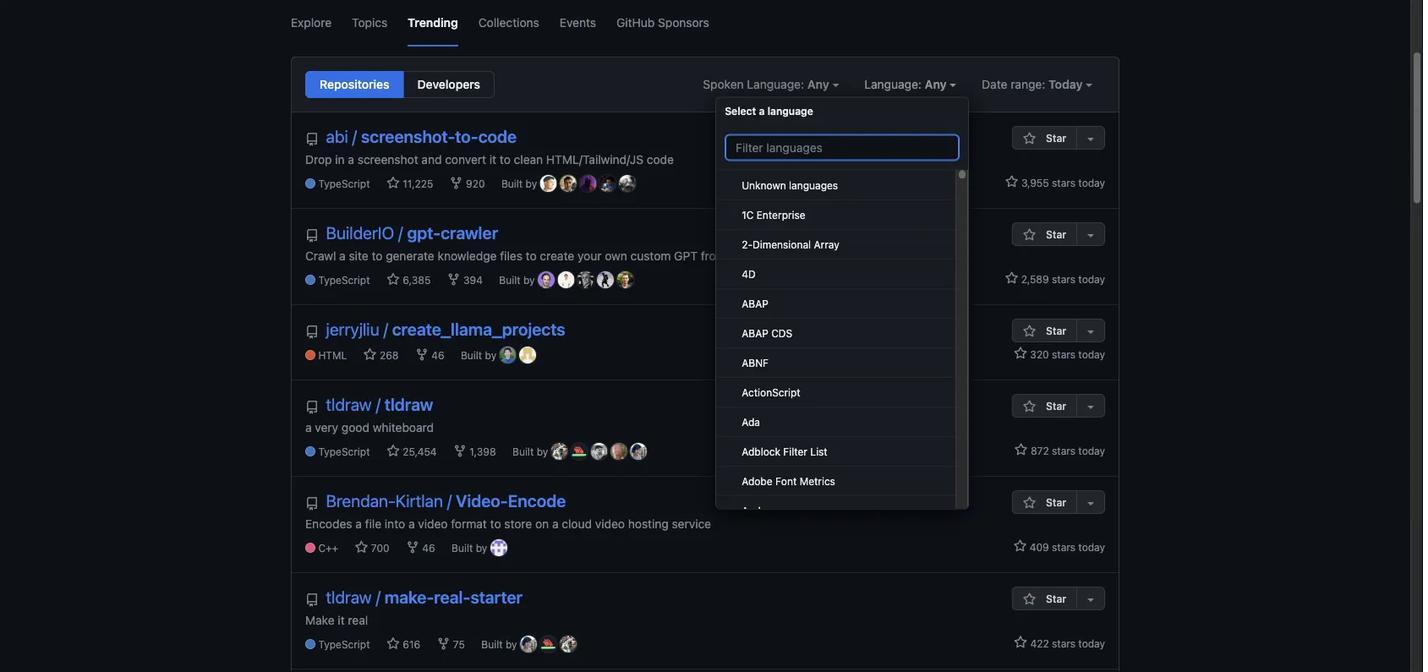Task type: locate. For each thing, give the bounding box(es) containing it.
events link
[[560, 0, 596, 47]]

repo image up drop
[[305, 133, 319, 146]]

@highergroundstudio image
[[597, 272, 614, 288]]

by left @brendan kirtlan image
[[476, 543, 488, 555]]

today right '409'
[[1079, 541, 1105, 553]]

add this repository to a list image up 2,589 stars today
[[1084, 228, 1098, 242]]

by for brendan-kirtlan / video-encode
[[476, 543, 488, 555]]

star image inside 616 link
[[386, 637, 400, 651]]

@abi image
[[540, 175, 557, 192]]

star button up '409'
[[1012, 491, 1077, 514]]

to for screenshot-to-code
[[500, 152, 511, 166]]

3 star from the top
[[1046, 325, 1067, 337]]

star image down the 'whiteboard'
[[386, 445, 400, 458]]

268
[[377, 350, 399, 362]]

star image down screenshot
[[386, 176, 400, 190]]

6 stars from the top
[[1052, 638, 1076, 650]]

star
[[1046, 132, 1067, 144], [1046, 228, 1067, 240], [1046, 325, 1067, 337], [1046, 400, 1067, 412], [1046, 497, 1067, 508], [1046, 593, 1067, 605]]

0 horizontal spatial any
[[808, 77, 829, 91]]

700
[[368, 543, 390, 555]]

1 horizontal spatial @todepond image
[[571, 443, 588, 460]]

it left real
[[338, 613, 345, 627]]

star for real-
[[1046, 593, 1067, 605]]

by left @abi image on the top
[[526, 178, 537, 190]]

0 horizontal spatial code
[[478, 126, 517, 146]]

and
[[422, 152, 442, 166]]

46 link for 268
[[415, 348, 445, 363]]

tldraw for tldraw
[[326, 395, 372, 414]]

typescript for builderio / gpt-crawler
[[318, 275, 370, 286]]

2 repo image from the top
[[305, 229, 319, 243]]

add this repository to a list image up 320 stars today
[[1084, 325, 1098, 338]]

generate
[[386, 249, 435, 263]]

repo image for tldraw / tldraw
[[305, 401, 319, 414]]

repo image up "encodes"
[[305, 497, 319, 511]]

6,385
[[400, 275, 431, 286]]

stars for to-
[[1052, 177, 1076, 189]]

abap left cds
[[742, 327, 769, 339]]

star button up 872
[[1012, 394, 1077, 418]]

real
[[348, 613, 368, 627]]

a left url
[[730, 249, 736, 263]]

add this repository to a list image up 3,955 stars today
[[1084, 132, 1098, 145]]

394
[[461, 275, 483, 286]]

/ left gpt-
[[398, 223, 403, 243]]

star image inside 268 link
[[363, 348, 377, 362]]

add this repository to a list image
[[1084, 228, 1098, 242], [1084, 400, 1098, 414]]

today for video-
[[1079, 541, 1105, 553]]

fork image inside 75 link
[[437, 637, 450, 651]]

cds
[[772, 327, 793, 339]]

code up drop in a screenshot and convert it to clean html/tailwind/js code
[[478, 126, 517, 146]]

typescript for abi / screenshot-to-code
[[318, 178, 370, 190]]

1 horizontal spatial it
[[490, 152, 497, 166]]

abnf
[[742, 357, 769, 368]]

0 vertical spatial 46
[[429, 350, 445, 362]]

46 link for 700
[[406, 541, 435, 556]]

whiteboard
[[373, 420, 434, 434]]

to
[[500, 152, 511, 166], [372, 249, 383, 263], [526, 249, 537, 263], [490, 517, 501, 531]]

built down format on the left bottom of page
[[452, 543, 473, 555]]

/ for make-
[[376, 587, 381, 607]]

built by for builderio / gpt-crawler
[[499, 275, 538, 286]]

3 typescript from the top
[[318, 446, 370, 458]]

1 vertical spatial @todepond image
[[540, 636, 557, 653]]

today right 872
[[1079, 445, 1105, 457]]

to left store on the bottom left
[[490, 517, 501, 531]]

1 star button from the top
[[1012, 126, 1077, 150]]

1 horizontal spatial any
[[925, 77, 947, 91]]

star for crawler
[[1046, 228, 1067, 240]]

star image for 25,454
[[386, 445, 400, 458]]

font
[[776, 475, 797, 487]]

0 horizontal spatial it
[[338, 613, 345, 627]]

language
[[768, 105, 813, 117]]

star image down generate
[[386, 273, 400, 286]]

github sponsors
[[617, 15, 710, 29]]

a very good whiteboard
[[305, 420, 434, 434]]

it right convert
[[490, 152, 497, 166]]

star image inside "700" link
[[355, 541, 368, 555]]

6 today from the top
[[1079, 638, 1105, 650]]

46
[[429, 350, 445, 362], [420, 543, 435, 555]]

stars right 422
[[1052, 638, 1076, 650]]

hosting
[[628, 517, 669, 531]]

@steveruizok image
[[560, 636, 577, 653]]

typescript down site
[[318, 275, 370, 286]]

star image inside 25,454 link
[[386, 445, 400, 458]]

stars right 320
[[1052, 348, 1076, 360]]

5 star from the top
[[1046, 497, 1067, 508]]

today right '2,589'
[[1079, 273, 1105, 285]]

2 abap from the top
[[742, 327, 769, 339]]

topics
[[352, 15, 388, 29]]

3 today from the top
[[1079, 348, 1105, 360]]

abap link
[[717, 289, 956, 318]]

6 star from the top
[[1046, 593, 1067, 605]]

built right 75
[[482, 639, 503, 651]]

1 language: from the left
[[747, 77, 804, 91]]

built by
[[501, 178, 540, 190], [499, 275, 538, 286], [461, 350, 500, 362], [513, 446, 551, 458], [452, 543, 490, 555], [482, 639, 520, 651]]

add this repository to a list image up 409 stars today
[[1084, 497, 1098, 510]]

explore link
[[291, 0, 332, 47]]

star button for to-
[[1012, 126, 1077, 150]]

unknown languages
[[742, 179, 838, 191]]

builderio / gpt-crawler
[[326, 223, 498, 243]]

c++
[[318, 543, 338, 555]]

star image inside 11,225 link
[[386, 176, 400, 190]]

4 typescript from the top
[[318, 639, 370, 651]]

2 typescript from the top
[[318, 275, 370, 286]]

tldraw / tldraw
[[326, 395, 433, 414]]

a right into at bottom left
[[408, 517, 415, 531]]

very
[[315, 420, 338, 434]]

adblock filter list link
[[717, 437, 956, 466]]

1 horizontal spatial video
[[595, 517, 625, 531]]

file
[[365, 517, 382, 531]]

to right files
[[526, 249, 537, 263]]

by left @steve8708 image on the top of the page
[[524, 275, 535, 286]]

abi
[[326, 126, 348, 146]]

@todepond image
[[571, 443, 588, 460], [540, 636, 557, 653]]

star image left 320
[[1014, 347, 1028, 360]]

1 repo image from the top
[[305, 497, 319, 511]]

2 add this repository to a list image from the top
[[1084, 325, 1098, 338]]

star image
[[1023, 132, 1037, 145], [1023, 228, 1037, 242], [363, 348, 377, 362], [1015, 443, 1028, 457], [1023, 593, 1037, 606], [1014, 636, 1028, 650], [386, 637, 400, 651]]

today for to-
[[1079, 177, 1105, 189]]

4 repo image from the top
[[305, 401, 319, 414]]

language:
[[747, 77, 804, 91], [865, 77, 922, 91]]

stars right 3,955
[[1052, 177, 1076, 189]]

2 star button from the top
[[1012, 222, 1077, 246]]

star up 320 stars today
[[1046, 325, 1067, 337]]

add this repository to a list image up 872 stars today
[[1084, 400, 1098, 414]]

1 star from the top
[[1046, 132, 1067, 144]]

gpt
[[674, 249, 698, 263]]

2 today from the top
[[1079, 273, 1105, 285]]

3 star button from the top
[[1012, 319, 1077, 343]]

2-
[[742, 238, 753, 250]]

fork image right 700
[[406, 541, 420, 555]]

/ right abi
[[352, 126, 357, 146]]

star up 3,955 stars today
[[1046, 132, 1067, 144]]

stars for video-
[[1052, 541, 1076, 553]]

star image inside 6,385 link
[[386, 273, 400, 286]]

fork image inside 920 link
[[450, 176, 463, 190]]

0 vertical spatial @todepond image
[[571, 443, 588, 460]]

1 abap from the top
[[742, 297, 769, 309]]

6 star button from the top
[[1012, 587, 1077, 611]]

0 horizontal spatial language:
[[747, 77, 804, 91]]

language: up the select a language
[[747, 77, 804, 91]]

crawl a site to generate knowledge files to create your own custom gpt from a url
[[305, 249, 762, 263]]

5 today from the top
[[1079, 541, 1105, 553]]

2 video from the left
[[595, 517, 625, 531]]

built down files
[[499, 275, 521, 286]]

typescript down in
[[318, 178, 370, 190]]

3 repo image from the top
[[305, 326, 319, 339]]

320
[[1031, 348, 1049, 360]]

0 horizontal spatial video
[[418, 517, 448, 531]]

built
[[501, 178, 523, 190], [499, 275, 521, 286], [461, 350, 482, 362], [513, 446, 534, 458], [452, 543, 473, 555], [482, 639, 503, 651]]

tldraw
[[326, 395, 372, 414], [385, 395, 433, 414], [326, 587, 372, 607]]

star button
[[1012, 126, 1077, 150], [1012, 222, 1077, 246], [1012, 319, 1077, 343], [1012, 394, 1077, 418], [1012, 491, 1077, 514], [1012, 587, 1077, 611]]

/ for gpt-
[[398, 223, 403, 243]]

1 horizontal spatial language:
[[865, 77, 922, 91]]

built down clean
[[501, 178, 523, 190]]

fork image down convert
[[450, 176, 463, 190]]

typescript down good
[[318, 446, 370, 458]]

@ntsd image
[[599, 175, 616, 192]]

@jerryjliu image
[[500, 347, 516, 364]]

1 stars from the top
[[1052, 177, 1076, 189]]

@todepond image left @steveruizok image
[[540, 636, 557, 653]]

fork image inside 1,398 link
[[453, 445, 467, 458]]

video down brendan-kirtlan / video-encode
[[418, 517, 448, 531]]

video-
[[456, 491, 508, 511]]

1 horizontal spatial code
[[647, 152, 674, 166]]

jerryjliu / create_llama_projects
[[326, 319, 566, 339]]

409 stars today
[[1027, 541, 1105, 553]]

add this repository to a list image for starter
[[1084, 593, 1098, 606]]

star up 2,589 stars today
[[1046, 228, 1067, 240]]

0 horizontal spatial @todepond image
[[540, 636, 557, 653]]

repo image
[[305, 497, 319, 511], [305, 594, 319, 607]]

stars right 872
[[1052, 445, 1076, 457]]

tldraw up good
[[326, 395, 372, 414]]

add this repository to a list image
[[1084, 132, 1098, 145], [1084, 325, 1098, 338], [1084, 497, 1098, 510], [1084, 593, 1098, 606]]

ada link
[[717, 407, 956, 437]]

in
[[335, 152, 345, 166]]

46 for 268
[[429, 350, 445, 362]]

to left clean
[[500, 152, 511, 166]]

star image down the jerryjliu
[[363, 348, 377, 362]]

1 vertical spatial 46 link
[[406, 541, 435, 556]]

394 link
[[447, 273, 483, 288]]

1 today from the top
[[1079, 177, 1105, 189]]

4 today from the top
[[1079, 445, 1105, 457]]

built by down format on the left bottom of page
[[452, 543, 490, 555]]

stars for crawler
[[1052, 273, 1076, 285]]

star up 409 stars today
[[1046, 497, 1067, 508]]

stars right '409'
[[1052, 541, 1076, 553]]

stars right '2,589'
[[1052, 273, 1076, 285]]

star image
[[1005, 175, 1019, 189], [386, 176, 400, 190], [1005, 272, 1019, 285], [386, 273, 400, 286], [1023, 325, 1037, 338], [1014, 347, 1028, 360], [1023, 400, 1037, 414], [386, 445, 400, 458], [1023, 497, 1037, 510], [1014, 540, 1027, 553], [355, 541, 368, 555]]

by left @somehats image
[[506, 639, 517, 651]]

star image left 872
[[1015, 443, 1028, 457]]

1 vertical spatial code
[[647, 152, 674, 166]]

star image left 3,955
[[1005, 175, 1019, 189]]

star image left '2,589'
[[1005, 272, 1019, 285]]

star up 872 stars today
[[1046, 400, 1067, 412]]

repo image for brendan-kirtlan / video-encode
[[305, 497, 319, 511]]

star image up 872
[[1023, 400, 1037, 414]]

25,454 link
[[386, 445, 437, 460]]

a right in
[[348, 152, 354, 166]]

star button up '2,589'
[[1012, 222, 1077, 246]]

developers link
[[403, 71, 495, 98]]

46 link down jerryjliu / create_llama_projects
[[415, 348, 445, 363]]

422 stars today
[[1028, 638, 1105, 650]]

built by up encode
[[513, 446, 551, 458]]

4 add this repository to a list image from the top
[[1084, 593, 1098, 606]]

any up language
[[808, 77, 829, 91]]

typescript for tldraw / tldraw
[[318, 446, 370, 458]]

3 add this repository to a list image from the top
[[1084, 497, 1098, 510]]

0 vertical spatial abap
[[742, 297, 769, 309]]

to for gpt-crawler
[[526, 249, 537, 263]]

0 vertical spatial add this repository to a list image
[[1084, 228, 1098, 242]]

2 add this repository to a list image from the top
[[1084, 400, 1098, 414]]

fork image right the 616
[[437, 637, 450, 651]]

own
[[605, 249, 627, 263]]

/ up 'a very good whiteboard'
[[376, 395, 381, 414]]

abap down 4d
[[742, 297, 769, 309]]

/ for tldraw
[[376, 395, 381, 414]]

today right 422
[[1079, 638, 1105, 650]]

actionscript link
[[717, 378, 956, 407]]

typescript for tldraw / make-real-starter
[[318, 639, 370, 651]]

/ up 268
[[383, 319, 388, 339]]

star image up 3,955
[[1023, 132, 1037, 145]]

built by for tldraw / make-real-starter
[[482, 639, 520, 651]]

stars for real-
[[1052, 638, 1076, 650]]

star button up 3,955
[[1012, 126, 1077, 150]]

built by down clean
[[501, 178, 540, 190]]

star image for star button associated with to-
[[1023, 132, 1037, 145]]

@steve8708 image
[[538, 272, 555, 288]]

1 add this repository to a list image from the top
[[1084, 132, 1098, 145]]

1 any from the left
[[808, 77, 829, 91]]

by for tldraw / make-real-starter
[[506, 639, 517, 651]]

drop in a screenshot and convert it to clean html/tailwind/js code
[[305, 152, 674, 166]]

46 link
[[415, 348, 445, 363], [406, 541, 435, 556]]

list
[[811, 445, 828, 457]]

0 vertical spatial code
[[478, 126, 517, 146]]

1c enterprise
[[742, 208, 806, 220]]

409
[[1030, 541, 1049, 553]]

star image for real-'s star button
[[1023, 593, 1037, 606]]

adblock filter list
[[742, 445, 828, 457]]

1 typescript from the top
[[318, 178, 370, 190]]

Type or choose a language text field
[[725, 134, 960, 161]]

star button up 320
[[1012, 319, 1077, 343]]

1 vertical spatial repo image
[[305, 594, 319, 607]]

built for gpt-crawler
[[499, 275, 521, 286]]

1 repo image from the top
[[305, 133, 319, 146]]

0 vertical spatial repo image
[[305, 497, 319, 511]]

star image left '409'
[[1014, 540, 1027, 553]]

tldraw up real
[[326, 587, 372, 607]]

encodes
[[305, 517, 352, 531]]

1 add this repository to a list image from the top
[[1084, 228, 1098, 242]]

a
[[759, 105, 765, 117], [348, 152, 354, 166], [339, 249, 346, 263], [730, 249, 736, 263], [305, 420, 312, 434], [355, 517, 362, 531], [408, 517, 415, 531], [552, 517, 559, 531]]

star image for 700
[[355, 541, 368, 555]]

star image down the file
[[355, 541, 368, 555]]

star image for 11,225
[[386, 176, 400, 190]]

star image for 2,589 stars today
[[1005, 272, 1019, 285]]

repo image
[[305, 133, 319, 146], [305, 229, 319, 243], [305, 326, 319, 339], [305, 401, 319, 414]]

encode
[[508, 491, 566, 511]]

add this repository to a list image for tldraw
[[1084, 400, 1098, 414]]

1 vertical spatial abap
[[742, 327, 769, 339]]

fork image
[[447, 273, 461, 286]]

/
[[352, 126, 357, 146], [398, 223, 403, 243], [383, 319, 388, 339], [376, 395, 381, 414], [447, 491, 452, 511], [376, 587, 381, 607]]

1 vertical spatial 46
[[420, 543, 435, 555]]

real-
[[434, 587, 471, 607]]

built by down files
[[499, 275, 538, 286]]

cloud
[[562, 517, 592, 531]]

date range: today
[[982, 77, 1086, 91]]

1 vertical spatial add this repository to a list image
[[1084, 400, 1098, 414]]

5 star button from the top
[[1012, 491, 1077, 514]]

/ left the make-
[[376, 587, 381, 607]]

service
[[672, 517, 711, 531]]

5 stars from the top
[[1052, 541, 1076, 553]]

@eltociear image
[[619, 175, 636, 192]]

a left site
[[339, 249, 346, 263]]

by left @steveruizok icon
[[537, 446, 548, 458]]

abap for abap cds
[[742, 327, 769, 339]]

language: up type or choose a language text field
[[865, 77, 922, 91]]

star button up 422
[[1012, 587, 1077, 611]]

add this repository to a list image up 422 stars today
[[1084, 593, 1098, 606]]

video right 'cloud'
[[595, 517, 625, 531]]

11,225
[[400, 178, 433, 190]]

@todepond image for tldraw
[[571, 443, 588, 460]]

repo image up crawl
[[305, 229, 319, 243]]

menu
[[716, 97, 969, 672]]

star image for 616 link in the bottom of the page
[[386, 637, 400, 651]]

46 down jerryjliu / create_llama_projects
[[429, 350, 445, 362]]

268 link
[[363, 348, 399, 363]]

2 star from the top
[[1046, 228, 1067, 240]]

2 stars from the top
[[1052, 273, 1076, 285]]

repo image up html
[[305, 326, 319, 339]]

46 link right 700
[[406, 541, 435, 556]]

616 link
[[386, 637, 420, 653]]

brendan-kirtlan / video-encode
[[326, 491, 566, 511]]

1c
[[742, 208, 754, 220]]

screenshot
[[358, 152, 418, 166]]

fork image
[[450, 176, 463, 190], [415, 348, 429, 362], [453, 445, 467, 458], [406, 541, 420, 555], [437, 637, 450, 651]]

enterprise
[[757, 208, 806, 220]]

dimensional
[[753, 238, 811, 250]]

2 repo image from the top
[[305, 594, 319, 607]]

0 vertical spatial 46 link
[[415, 348, 445, 363]]



Task type: vqa. For each thing, say whether or not it's contained in the screenshot.
Start a new repository element
no



Task type: describe. For each thing, give the bounding box(es) containing it.
2-dimensional array
[[742, 238, 840, 250]]

fork image for screenshot-
[[450, 176, 463, 190]]

range:
[[1011, 77, 1046, 91]]

fork image for tldraw
[[453, 445, 467, 458]]

4 star button from the top
[[1012, 394, 1077, 418]]

star button for crawler
[[1012, 222, 1077, 246]]

to right site
[[372, 249, 383, 263]]

abap for abap
[[742, 297, 769, 309]]

920
[[463, 178, 485, 190]]

filter
[[784, 445, 808, 457]]

3 stars from the top
[[1052, 348, 1076, 360]]

@somehats image
[[630, 443, 647, 460]]

adblock
[[742, 445, 781, 457]]

menu containing select a language
[[716, 97, 969, 672]]

tldraw / make-real-starter
[[326, 587, 523, 607]]

fork image for make-
[[437, 637, 450, 651]]

by for builderio / gpt-crawler
[[524, 275, 535, 286]]

url
[[739, 249, 762, 263]]

872 stars today
[[1028, 445, 1105, 457]]

@pipech image
[[558, 272, 575, 288]]

explore
[[291, 15, 332, 29]]

language: any
[[865, 77, 950, 91]]

/ for screenshot-
[[352, 126, 357, 146]]

fork image right 268
[[415, 348, 429, 362]]

unknown
[[742, 179, 786, 191]]

abi / screenshot-to-code
[[326, 126, 517, 146]]

date
[[982, 77, 1008, 91]]

3,955
[[1022, 177, 1049, 189]]

320 stars today
[[1028, 348, 1105, 360]]

brendan-
[[326, 491, 396, 511]]

good
[[342, 420, 370, 434]]

adobe font metrics
[[742, 475, 836, 487]]

add this repository to a list image for code
[[1084, 132, 1098, 145]]

repo image for tldraw / make-real-starter
[[305, 594, 319, 607]]

builderio
[[326, 223, 394, 243]]

built for video-encode
[[452, 543, 473, 555]]

star image for star button related to crawler
[[1023, 228, 1037, 242]]

2 any from the left
[[925, 77, 947, 91]]

@justindhillon image
[[560, 175, 577, 192]]

files
[[500, 249, 523, 263]]

3,955 stars today
[[1019, 177, 1105, 189]]

agda link
[[717, 496, 956, 526]]

star image for 6,385
[[386, 273, 400, 286]]

@iperzic image
[[577, 272, 594, 288]]

built for tldraw
[[513, 446, 534, 458]]

collections link
[[479, 0, 539, 47]]

encodes a file into a video format to store on a cloud video hosting service
[[305, 517, 711, 531]]

format
[[451, 517, 487, 531]]

built by for abi / screenshot-to-code
[[501, 178, 540, 190]]

developers
[[417, 77, 480, 91]]

@judicaelandria image
[[611, 443, 627, 460]]

github sponsors link
[[617, 0, 710, 47]]

make it real
[[305, 613, 368, 627]]

1 video from the left
[[418, 517, 448, 531]]

from
[[701, 249, 726, 263]]

a left very
[[305, 420, 312, 434]]

star image for 268 link
[[363, 348, 377, 362]]

star image for 409 stars today
[[1014, 540, 1027, 553]]

collections
[[479, 15, 539, 29]]

46 for 700
[[420, 543, 435, 555]]

25,454
[[400, 446, 437, 458]]

/ for create_llama_projects
[[383, 319, 388, 339]]

github
[[617, 15, 655, 29]]

/ up format on the left bottom of page
[[447, 491, 452, 511]]

make-
[[385, 587, 434, 607]]

topics link
[[352, 0, 388, 47]]

star image up '409'
[[1023, 497, 1037, 510]]

tldraw for make-
[[326, 587, 372, 607]]

abnf link
[[717, 348, 956, 378]]

repo image for abi / screenshot-to-code
[[305, 133, 319, 146]]

on
[[535, 517, 549, 531]]

@todepond image for make-real-starter
[[540, 636, 557, 653]]

@mhenrichsen image
[[519, 347, 536, 364]]

sponsors
[[658, 15, 710, 29]]

built down create_llama_projects
[[461, 350, 482, 362]]

to-
[[455, 126, 478, 146]]

2 language: from the left
[[865, 77, 922, 91]]

adobe font metrics link
[[717, 466, 956, 496]]

tldraw up the 'whiteboard'
[[385, 395, 433, 414]]

4 star from the top
[[1046, 400, 1067, 412]]

872
[[1031, 445, 1049, 457]]

1c enterprise link
[[717, 200, 956, 230]]

custom
[[631, 249, 671, 263]]

75 link
[[437, 637, 465, 653]]

screenshot-
[[361, 126, 455, 146]]

your
[[578, 249, 602, 263]]

star button for video-
[[1012, 491, 1077, 514]]

starter
[[471, 587, 523, 607]]

to for video-encode
[[490, 517, 501, 531]]

drop
[[305, 152, 332, 166]]

star image up 320
[[1023, 325, 1037, 338]]

abap cds
[[742, 327, 793, 339]]

422
[[1031, 638, 1049, 650]]

star image for 3,955 stars today
[[1005, 175, 1019, 189]]

@brendan kirtlan image
[[490, 540, 507, 557]]

0 vertical spatial it
[[490, 152, 497, 166]]

star for video-
[[1046, 497, 1067, 508]]

clean
[[514, 152, 543, 166]]

today for crawler
[[1079, 273, 1105, 285]]

6,385 link
[[386, 273, 431, 288]]

add this repository to a list image for gpt-crawler
[[1084, 228, 1098, 242]]

a left the file
[[355, 517, 362, 531]]

built for screenshot-to-code
[[501, 178, 523, 190]]

1,398 link
[[453, 445, 496, 460]]

@steveruizok image
[[551, 443, 568, 460]]

by for abi / screenshot-to-code
[[526, 178, 537, 190]]

repo image for builderio / gpt-crawler
[[305, 229, 319, 243]]

today for real-
[[1079, 638, 1105, 650]]

@somehats image
[[520, 636, 537, 653]]

today
[[1049, 77, 1083, 91]]

abap cds link
[[717, 318, 956, 348]]

a right select
[[759, 105, 765, 117]]

repo image for jerryjliu / create_llama_projects
[[305, 326, 319, 339]]

spoken language: any
[[703, 77, 833, 91]]

built by for tldraw / tldraw
[[513, 446, 551, 458]]

built for make-real-starter
[[482, 639, 503, 651]]

gpt-
[[407, 223, 441, 243]]

4 stars from the top
[[1052, 445, 1076, 457]]

fork image for /
[[406, 541, 420, 555]]

by for tldraw / tldraw
[[537, 446, 548, 458]]

add this repository to a list image for encode
[[1084, 497, 1098, 510]]

4d
[[742, 268, 756, 280]]

jerryjliu
[[326, 319, 379, 339]]

star button for real-
[[1012, 587, 1077, 611]]

built by for brendan-kirtlan / video-encode
[[452, 543, 490, 555]]

built by down create_llama_projects
[[461, 350, 500, 362]]

@kachbit image
[[580, 175, 597, 192]]

700 link
[[355, 541, 390, 556]]

4d link
[[717, 259, 956, 289]]

2,589
[[1022, 273, 1049, 285]]

select
[[725, 105, 756, 117]]

@ds300 image
[[591, 443, 608, 460]]

star image for 320 stars today
[[1014, 347, 1028, 360]]

convert
[[445, 152, 486, 166]]

unknown languages link
[[717, 170, 956, 200]]

star image left 422
[[1014, 636, 1028, 650]]

@samfromaway image
[[617, 272, 634, 288]]

actionscript
[[742, 386, 801, 398]]

select a language
[[725, 105, 813, 117]]

store
[[504, 517, 532, 531]]

a right on
[[552, 517, 559, 531]]

1 vertical spatial it
[[338, 613, 345, 627]]

html
[[318, 350, 347, 362]]

events
[[560, 15, 596, 29]]

by left '@jerryjliu' icon
[[485, 350, 497, 362]]

kirtlan
[[396, 491, 443, 511]]

star for to-
[[1046, 132, 1067, 144]]

crawler
[[441, 223, 498, 243]]



